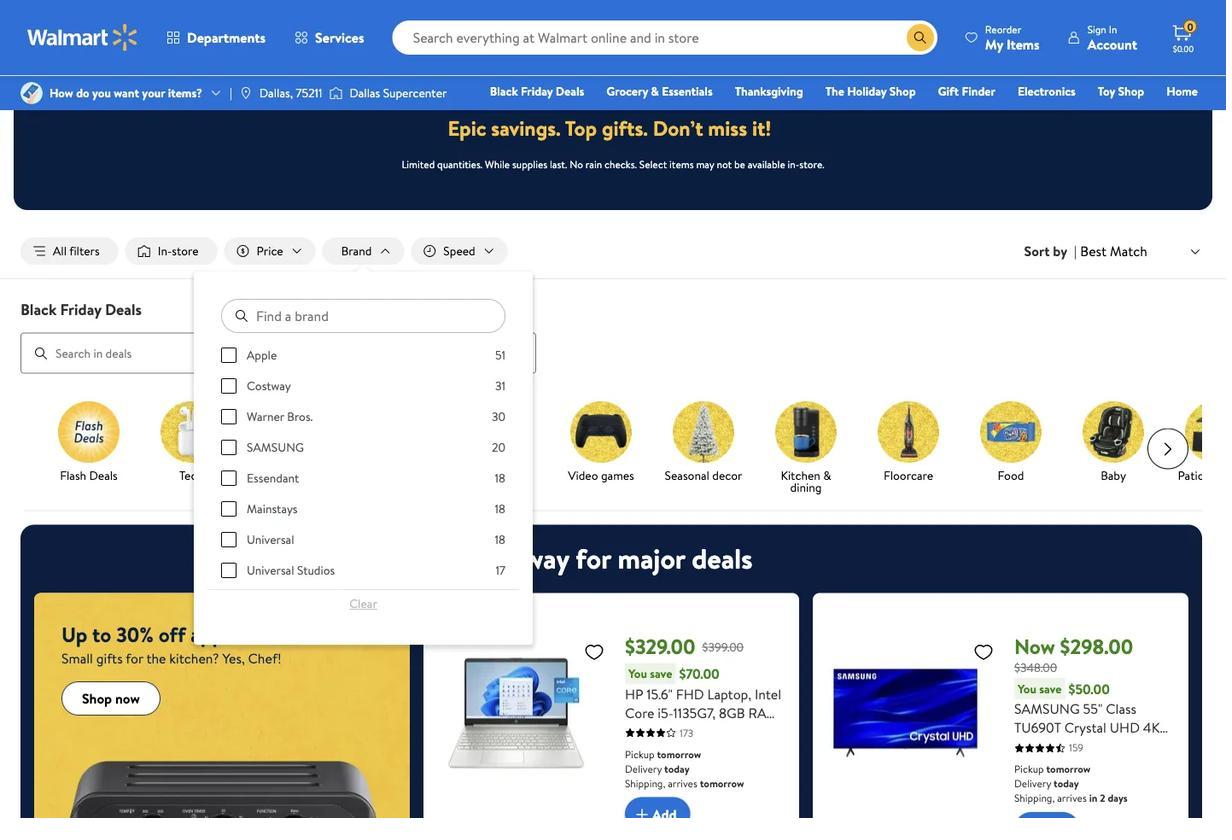 Task type: describe. For each thing, give the bounding box(es) containing it.
brand button
[[323, 237, 404, 265]]

173
[[680, 726, 694, 740]]

costway
[[247, 378, 291, 394]]

you inside now $298.00 $348.00 you save $50.00 samsung 55" class tu690t crystal uhd 4k smart television - un55tu690tfxza (new)
[[1018, 680, 1037, 697]]

fashion inside home fashion
[[940, 107, 980, 123]]

account
[[1088, 35, 1138, 53]]

kitchen & dining link
[[762, 401, 851, 497]]

sort and filter section element
[[0, 224, 1227, 279]]

off
[[159, 621, 186, 649]]

shop seasonal image
[[673, 401, 735, 463]]

shop baby image
[[1083, 401, 1145, 463]]

shipping, for you
[[625, 776, 666, 791]]

flash deals link
[[44, 401, 133, 485]]

black friday deals link
[[482, 82, 592, 100]]

shop now button
[[62, 682, 160, 716]]

you inside you save $70.00 hp 15.6" fhd laptop, intel core i5-1135g7, 8gb ram, 256gb ssd, silver, windows 11 home, 15- dy2795wm
[[629, 666, 647, 682]]

Find a brand search field
[[221, 299, 506, 333]]

clear button
[[221, 590, 506, 618]]

thanksgiving
[[735, 83, 804, 100]]

sign in to add to favorites list, hp 15.6" fhd laptop, intel core i5-1135g7, 8gb ram, 256gb ssd, silver, windows 11 home, 15-dy2795wm image
[[584, 641, 605, 663]]

items
[[670, 157, 694, 171]]

price
[[257, 243, 283, 259]]

flash deals
[[60, 467, 118, 484]]

laptop,
[[708, 685, 752, 704]]

food
[[998, 467, 1025, 484]]

tech
[[179, 467, 203, 484]]

Search in deals search field
[[21, 333, 536, 374]]

in-
[[158, 243, 172, 259]]

18 for essendant
[[495, 470, 506, 487]]

it!
[[752, 114, 772, 142]]

departments
[[187, 28, 266, 47]]

for inside "up to 30% off appliances small gifts for the kitchen? yes, chef!"
[[126, 649, 143, 668]]

arrives for save
[[668, 776, 698, 791]]

thanksgiving link
[[728, 82, 811, 100]]

brand
[[341, 243, 372, 259]]

the
[[826, 83, 845, 100]]

& for dining
[[824, 467, 832, 484]]

shop kitchen & dining image
[[776, 401, 837, 463]]

television
[[1053, 737, 1110, 756]]

dallas,
[[260, 85, 293, 101]]

how
[[50, 85, 73, 101]]

0 vertical spatial fashion link
[[932, 106, 987, 124]]

tomorrow for save
[[657, 747, 702, 762]]

deals inside search box
[[105, 299, 142, 320]]

shop inside "link"
[[1119, 83, 1145, 100]]

-
[[1113, 737, 1119, 756]]

sign
[[1088, 22, 1107, 36]]

shop tech image
[[161, 401, 222, 463]]

walmart+
[[1148, 107, 1198, 123]]

dallas, 75211
[[260, 85, 322, 101]]

grocery
[[607, 83, 648, 100]]

$70.00
[[679, 665, 720, 683]]

you
[[92, 85, 111, 101]]

do
[[76, 85, 89, 101]]

while
[[485, 157, 510, 171]]

gift finder link
[[931, 82, 1004, 100]]

floorcare link
[[864, 401, 953, 485]]

patio & ga link
[[1172, 401, 1227, 485]]

available
[[748, 157, 786, 171]]

baby
[[1101, 467, 1127, 484]]

apple
[[247, 347, 277, 364]]

18 for mainstays
[[495, 501, 506, 517]]

grocery & essentials link
[[599, 82, 721, 100]]

gifts
[[96, 649, 123, 668]]

tomorrow for $298.00
[[1047, 762, 1091, 777]]

one debit link
[[1060, 106, 1133, 124]]

filters
[[69, 243, 100, 259]]

add to cart image
[[632, 804, 653, 818]]

tomorrow down home,
[[700, 776, 744, 791]]

speed button
[[411, 237, 508, 265]]

arrives for $298.00
[[1058, 791, 1087, 806]]

class
[[1106, 700, 1137, 718]]

registry link
[[994, 106, 1053, 124]]

shop video games image
[[571, 401, 632, 463]]

hp
[[625, 685, 644, 704]]

15-
[[736, 741, 753, 760]]

toy shop link
[[1091, 82, 1153, 100]]

silver,
[[701, 722, 736, 741]]

crystal
[[1065, 718, 1107, 737]]

shop now
[[82, 689, 140, 708]]

0 vertical spatial deals
[[556, 83, 585, 100]]

shop floorcare image
[[878, 401, 940, 463]]

the
[[146, 649, 166, 668]]

toys link
[[249, 401, 338, 485]]

shop toys image
[[263, 401, 325, 463]]

seasonal decor
[[665, 467, 743, 484]]

video games
[[568, 467, 635, 484]]

essendant
[[247, 470, 299, 487]]

$329.00 $399.00
[[625, 633, 744, 661]]

windows
[[625, 741, 678, 760]]

sign in account
[[1088, 22, 1138, 53]]

31
[[495, 378, 506, 394]]

gifts.
[[602, 114, 648, 142]]

your
[[142, 85, 165, 101]]

in
[[1109, 22, 1118, 36]]

clear
[[350, 595, 377, 612]]

55"
[[1084, 700, 1103, 718]]

now
[[115, 689, 140, 708]]

universal for universal studios
[[247, 562, 294, 579]]

walmart+ link
[[1140, 106, 1206, 124]]

departments button
[[152, 17, 280, 58]]

(new)
[[1132, 756, 1168, 775]]

0 horizontal spatial fashion
[[479, 467, 518, 484]]

savings.
[[491, 114, 561, 142]]

1 horizontal spatial black friday deals
[[490, 83, 585, 100]]

mainstays
[[247, 501, 298, 517]]

& for essentials
[[651, 83, 659, 100]]

| inside sort and filter section element
[[1075, 242, 1077, 261]]

food link
[[967, 401, 1056, 485]]

shop inside button
[[82, 689, 112, 708]]

want
[[114, 85, 139, 101]]

0 vertical spatial |
[[230, 85, 232, 101]]

$50.00
[[1069, 680, 1110, 698]]

studios
[[297, 562, 335, 579]]

you save $70.00 hp 15.6" fhd laptop, intel core i5-1135g7, 8gb ram, 256gb ssd, silver, windows 11 home, 15- dy2795wm
[[625, 665, 782, 779]]

limited quantities. while supplies last. no rain checks. select items may not be available in-store.
[[402, 157, 825, 171]]

days
[[1108, 791, 1128, 806]]



Task type: vqa. For each thing, say whether or not it's contained in the screenshot.
the topmost the $24.96 - $68.76 element
no



Task type: locate. For each thing, give the bounding box(es) containing it.
shop patio & garden image
[[1186, 401, 1227, 463]]

 image left "how"
[[21, 82, 43, 104]]

1 vertical spatial samsung
[[1015, 700, 1080, 718]]

sort by |
[[1025, 242, 1077, 261]]

pickup for you
[[625, 747, 655, 762]]

 image right 75211
[[329, 85, 343, 102]]

1 vertical spatial delivery
[[1015, 777, 1052, 791]]

reorder my items
[[986, 22, 1040, 53]]

black inside search box
[[21, 299, 57, 320]]

major
[[618, 540, 686, 578]]

black up savings.
[[490, 83, 518, 100]]

shop left now
[[82, 689, 112, 708]]

deals right flash
[[89, 467, 118, 484]]

 image
[[21, 82, 43, 104], [329, 85, 343, 102]]

all
[[53, 243, 67, 259]]

tu690t
[[1015, 718, 1062, 737]]

friday
[[521, 83, 553, 100], [60, 299, 101, 320]]

 image
[[239, 86, 253, 100]]

1 horizontal spatial fashion link
[[932, 106, 987, 124]]

group
[[221, 347, 506, 818]]

1 horizontal spatial for
[[576, 540, 611, 578]]

1 horizontal spatial you
[[1018, 680, 1037, 697]]

1 vertical spatial arrives
[[1058, 791, 1087, 806]]

black friday deals inside search box
[[21, 299, 142, 320]]

1 horizontal spatial friday
[[521, 83, 553, 100]]

services button
[[280, 17, 379, 58]]

for right way
[[576, 540, 611, 578]]

ram,
[[749, 704, 782, 722]]

30
[[492, 408, 506, 425]]

delivery for you
[[625, 762, 662, 776]]

1 horizontal spatial save
[[1040, 680, 1062, 697]]

shipping, down un55tu690tfxza
[[1015, 791, 1055, 806]]

don't
[[653, 114, 704, 142]]

1 horizontal spatial pickup
[[1015, 762, 1044, 777]]

items
[[1007, 35, 1040, 53]]

& inside patio & ga link
[[1208, 467, 1216, 484]]

decor
[[713, 467, 743, 484]]

0 vertical spatial black
[[490, 83, 518, 100]]

8gb
[[719, 704, 745, 722]]

30%
[[116, 621, 154, 649]]

shipping, inside 'pickup tomorrow delivery today shipping, arrives in 2 days'
[[1015, 791, 1055, 806]]

deals up top
[[556, 83, 585, 100]]

& inside the kitchen & dining
[[824, 467, 832, 484]]

shipping, inside pickup tomorrow delivery today shipping, arrives tomorrow
[[625, 776, 666, 791]]

0 vertical spatial black friday deals
[[490, 83, 585, 100]]

arrives left in
[[1058, 791, 1087, 806]]

fashion link
[[932, 106, 987, 124], [454, 401, 543, 485]]

in
[[1090, 791, 1098, 806]]

18 up 17
[[495, 531, 506, 548]]

finder
[[962, 83, 996, 100]]

delivery
[[625, 762, 662, 776], [1015, 777, 1052, 791]]

holiday
[[848, 83, 887, 100]]

samsung inside group
[[247, 439, 304, 456]]

18 for universal
[[495, 531, 506, 548]]

appliances
[[191, 621, 284, 649]]

delivery inside 'pickup tomorrow delivery today shipping, arrives in 2 days'
[[1015, 777, 1052, 791]]

today down 11
[[665, 762, 690, 776]]

1 horizontal spatial |
[[1075, 242, 1077, 261]]

0 horizontal spatial pickup
[[625, 747, 655, 762]]

today down un55tu690tfxza
[[1054, 777, 1079, 791]]

0 horizontal spatial  image
[[21, 82, 43, 104]]

black friday deals up savings.
[[490, 83, 585, 100]]

search image
[[34, 347, 48, 360]]

1 horizontal spatial samsung
[[1015, 700, 1080, 718]]

how do you want your items?
[[50, 85, 202, 101]]

1 horizontal spatial shop
[[890, 83, 916, 100]]

today for $298.00
[[1054, 777, 1079, 791]]

flash deals image
[[58, 401, 120, 463]]

save up 15.6"
[[650, 666, 673, 682]]

fashion link down "31"
[[454, 401, 543, 485]]

1 horizontal spatial arrives
[[1058, 791, 1087, 806]]

0 horizontal spatial black friday deals
[[21, 299, 142, 320]]

256gb
[[625, 722, 666, 741]]

select
[[640, 157, 667, 171]]

sign in to add to favorites list, samsung 55" class tu690t crystal uhd 4k smart television - un55tu690tfxza (new) image
[[974, 641, 994, 663]]

for left the
[[126, 649, 143, 668]]

in-
[[788, 157, 800, 171]]

samsung inside now $298.00 $348.00 you save $50.00 samsung 55" class tu690t crystal uhd 4k smart television - un55tu690tfxza (new)
[[1015, 700, 1080, 718]]

pickup down '256gb'
[[625, 747, 655, 762]]

universal down mainstays
[[247, 531, 294, 548]]

None checkbox
[[221, 348, 237, 363], [221, 379, 237, 394], [221, 471, 237, 486], [221, 348, 237, 363], [221, 379, 237, 394], [221, 471, 237, 486]]

0 vertical spatial universal
[[247, 531, 294, 548]]

one debit
[[1068, 107, 1125, 123]]

today inside 'pickup tomorrow delivery today shipping, arrives in 2 days'
[[1054, 777, 1079, 791]]

0 horizontal spatial friday
[[60, 299, 101, 320]]

universal left 'studios'
[[247, 562, 294, 579]]

0 vertical spatial friday
[[521, 83, 553, 100]]

toys
[[283, 467, 305, 484]]

this way for major deals
[[470, 540, 753, 578]]

1 vertical spatial universal
[[247, 562, 294, 579]]

now $298.00 $348.00 you save $50.00 samsung 55" class tu690t crystal uhd 4k smart television - un55tu690tfxza (new)
[[1015, 633, 1168, 775]]

2 horizontal spatial shop
[[1119, 83, 1145, 100]]

shop
[[890, 83, 916, 100], [1119, 83, 1145, 100], [82, 689, 112, 708]]

2 18 from the top
[[495, 501, 506, 517]]

fashion down 20
[[479, 467, 518, 484]]

0 vertical spatial samsung
[[247, 439, 304, 456]]

store
[[172, 243, 199, 259]]

$329.00 group
[[437, 607, 786, 818]]

0 horizontal spatial for
[[126, 649, 143, 668]]

patio
[[1178, 467, 1205, 484]]

& right grocery
[[651, 83, 659, 100]]

dining
[[791, 479, 822, 496]]

1 vertical spatial shipping,
[[1015, 791, 1055, 806]]

walmart image
[[27, 24, 138, 51]]

group containing apple
[[221, 347, 506, 818]]

1 universal from the top
[[247, 531, 294, 548]]

$348.00
[[1015, 659, 1058, 676]]

black up search image
[[21, 299, 57, 320]]

0 vertical spatial shipping,
[[625, 776, 666, 791]]

4k
[[1144, 718, 1160, 737]]

one
[[1068, 107, 1093, 123]]

flash
[[60, 467, 86, 484]]

| right by
[[1075, 242, 1077, 261]]

Walmart Site-Wide search field
[[393, 21, 938, 55]]

pickup tomorrow delivery today shipping, arrives tomorrow
[[625, 747, 744, 791]]

shipping, for now
[[1015, 791, 1055, 806]]

0 vertical spatial 18
[[495, 470, 506, 487]]

1 horizontal spatial today
[[1054, 777, 1079, 791]]

delivery down smart
[[1015, 777, 1052, 791]]

Black Friday Deals search field
[[0, 299, 1227, 374]]

kitchen & dining
[[781, 467, 832, 496]]

0 vertical spatial pickup
[[625, 747, 655, 762]]

None checkbox
[[221, 409, 237, 425], [221, 440, 237, 455], [221, 502, 237, 517], [221, 532, 237, 548], [221, 563, 237, 578], [221, 409, 237, 425], [221, 440, 237, 455], [221, 502, 237, 517], [221, 532, 237, 548], [221, 563, 237, 578]]

1 vertical spatial for
[[126, 649, 143, 668]]

0 horizontal spatial arrives
[[668, 776, 698, 791]]

1 horizontal spatial &
[[824, 467, 832, 484]]

0 vertical spatial today
[[665, 762, 690, 776]]

you down $348.00
[[1018, 680, 1037, 697]]

1 vertical spatial black friday deals
[[21, 299, 142, 320]]

pickup tomorrow delivery today shipping, arrives in 2 days
[[1015, 762, 1128, 806]]

& left ga
[[1208, 467, 1216, 484]]

video games link
[[557, 401, 646, 485]]

smart
[[1015, 737, 1050, 756]]

15.6"
[[647, 685, 673, 704]]

2 vertical spatial 18
[[495, 531, 506, 548]]

75211
[[296, 85, 322, 101]]

0 horizontal spatial today
[[665, 762, 690, 776]]

0 horizontal spatial &
[[651, 83, 659, 100]]

11
[[681, 741, 690, 760]]

 image for dallas supercenter
[[329, 85, 343, 102]]

0 horizontal spatial delivery
[[625, 762, 662, 776]]

0 horizontal spatial fashion link
[[454, 401, 543, 485]]

shipping, up add to cart icon
[[625, 776, 666, 791]]

you up hp
[[629, 666, 647, 682]]

1 vertical spatial deals
[[105, 299, 142, 320]]

1 vertical spatial 18
[[495, 501, 506, 517]]

save inside you save $70.00 hp 15.6" fhd laptop, intel core i5-1135g7, 8gb ram, 256gb ssd, silver, windows 11 home, 15- dy2795wm
[[650, 666, 673, 682]]

chef!
[[248, 649, 281, 668]]

save inside now $298.00 $348.00 you save $50.00 samsung 55" class tu690t crystal uhd 4k smart television - un55tu690tfxza (new)
[[1040, 680, 1062, 697]]

pickup inside pickup tomorrow delivery today shipping, arrives tomorrow
[[625, 747, 655, 762]]

tech link
[[147, 401, 236, 485]]

& inside grocery & essentials 'link'
[[651, 83, 659, 100]]

1 vertical spatial today
[[1054, 777, 1079, 791]]

this
[[470, 540, 518, 578]]

arrives down 11
[[668, 776, 698, 791]]

save down $348.00
[[1040, 680, 1062, 697]]

0 horizontal spatial samsung
[[247, 439, 304, 456]]

small
[[62, 649, 93, 668]]

home link
[[1159, 82, 1206, 100]]

1 horizontal spatial  image
[[329, 85, 343, 102]]

1 horizontal spatial fashion
[[940, 107, 980, 123]]

2 universal from the top
[[247, 562, 294, 579]]

0 horizontal spatial save
[[650, 666, 673, 682]]

0 vertical spatial delivery
[[625, 762, 662, 776]]

1 vertical spatial black
[[21, 299, 57, 320]]

1 18 from the top
[[495, 470, 506, 487]]

 image for how do you want your items?
[[21, 82, 43, 104]]

0 horizontal spatial you
[[629, 666, 647, 682]]

1 horizontal spatial black
[[490, 83, 518, 100]]

last.
[[550, 157, 567, 171]]

fashion link down gift finder
[[932, 106, 987, 124]]

18 down 20
[[495, 470, 506, 487]]

deals down in-store button
[[105, 299, 142, 320]]

tomorrow inside 'pickup tomorrow delivery today shipping, arrives in 2 days'
[[1047, 762, 1091, 777]]

friday down the filters
[[60, 299, 101, 320]]

match
[[1110, 242, 1148, 260]]

universal
[[247, 531, 294, 548], [247, 562, 294, 579]]

epic savings. top gifts. don't miss it!
[[448, 114, 772, 142]]

toy
[[1098, 83, 1116, 100]]

& for ga
[[1208, 467, 1216, 484]]

by
[[1054, 242, 1068, 261]]

seasonal
[[665, 467, 710, 484]]

next slide for chipmodulewithimages list image
[[1148, 428, 1189, 469]]

delivery down windows
[[625, 762, 662, 776]]

dallas
[[350, 85, 380, 101]]

all filters button
[[21, 237, 118, 265]]

tomorrow down 159
[[1047, 762, 1091, 777]]

shop food image
[[981, 401, 1042, 463]]

2 vertical spatial deals
[[89, 467, 118, 484]]

friday up savings.
[[521, 83, 553, 100]]

shipping,
[[625, 776, 666, 791], [1015, 791, 1055, 806]]

pickup down smart
[[1015, 762, 1044, 777]]

delivery for now
[[1015, 777, 1052, 791]]

3 18 from the top
[[495, 531, 506, 548]]

Search search field
[[393, 21, 938, 55]]

best match button
[[1077, 240, 1206, 262]]

1 vertical spatial |
[[1075, 242, 1077, 261]]

arrives inside 'pickup tomorrow delivery today shipping, arrives in 2 days'
[[1058, 791, 1087, 806]]

2
[[1100, 791, 1106, 806]]

pickup inside 'pickup tomorrow delivery today shipping, arrives in 2 days'
[[1015, 762, 1044, 777]]

1 vertical spatial fashion
[[479, 467, 518, 484]]

shop right toy
[[1119, 83, 1145, 100]]

up to 30% off appliances small gifts for the kitchen? yes, chef!
[[62, 621, 284, 668]]

fhd
[[676, 685, 704, 704]]

$329.00
[[625, 633, 696, 661]]

search icon image
[[914, 31, 928, 44]]

arrives inside pickup tomorrow delivery today shipping, arrives tomorrow
[[668, 776, 698, 791]]

0 horizontal spatial shop
[[82, 689, 112, 708]]

0 vertical spatial for
[[576, 540, 611, 578]]

0 horizontal spatial |
[[230, 85, 232, 101]]

the holiday shop link
[[818, 82, 924, 100]]

shop fashion image
[[468, 401, 530, 463]]

black friday deals down the filters
[[21, 299, 142, 320]]

checks.
[[605, 157, 637, 171]]

baby link
[[1070, 401, 1158, 485]]

walmart black friday deals for days image
[[456, 51, 771, 93]]

| left the dallas,
[[230, 85, 232, 101]]

warner bros.
[[247, 408, 313, 425]]

samsung up smart
[[1015, 700, 1080, 718]]

you
[[629, 666, 647, 682], [1018, 680, 1037, 697]]

0 horizontal spatial black
[[21, 299, 57, 320]]

i5-
[[658, 704, 674, 722]]

no
[[570, 157, 583, 171]]

dallas supercenter
[[350, 85, 447, 101]]

deals
[[556, 83, 585, 100], [105, 299, 142, 320], [89, 467, 118, 484]]

2 horizontal spatial &
[[1208, 467, 1216, 484]]

best match
[[1081, 242, 1148, 260]]

samsung up the essendant
[[247, 439, 304, 456]]

today for save
[[665, 762, 690, 776]]

fashion down gift finder
[[940, 107, 980, 123]]

floorcare
[[884, 467, 934, 484]]

ssd,
[[670, 722, 697, 741]]

0 vertical spatial arrives
[[668, 776, 698, 791]]

today inside pickup tomorrow delivery today shipping, arrives tomorrow
[[665, 762, 690, 776]]

tomorrow down 173 in the bottom right of the page
[[657, 747, 702, 762]]

friday inside search box
[[60, 299, 101, 320]]

debit
[[1096, 107, 1125, 123]]

1 vertical spatial pickup
[[1015, 762, 1044, 777]]

1 vertical spatial friday
[[60, 299, 101, 320]]

universal for universal
[[247, 531, 294, 548]]

& right dining
[[824, 467, 832, 484]]

1 vertical spatial fashion link
[[454, 401, 543, 485]]

epic
[[448, 114, 487, 142]]

pickup for now
[[1015, 762, 1044, 777]]

video
[[568, 467, 598, 484]]

0 horizontal spatial shipping,
[[625, 776, 666, 791]]

18 up "this"
[[495, 501, 506, 517]]

shop right "holiday"
[[890, 83, 916, 100]]

1 horizontal spatial shipping,
[[1015, 791, 1055, 806]]

delivery inside pickup tomorrow delivery today shipping, arrives tomorrow
[[625, 762, 662, 776]]

0 vertical spatial fashion
[[940, 107, 980, 123]]

1 horizontal spatial delivery
[[1015, 777, 1052, 791]]

now
[[1015, 633, 1056, 661]]

patio & ga
[[1178, 467, 1227, 484]]



